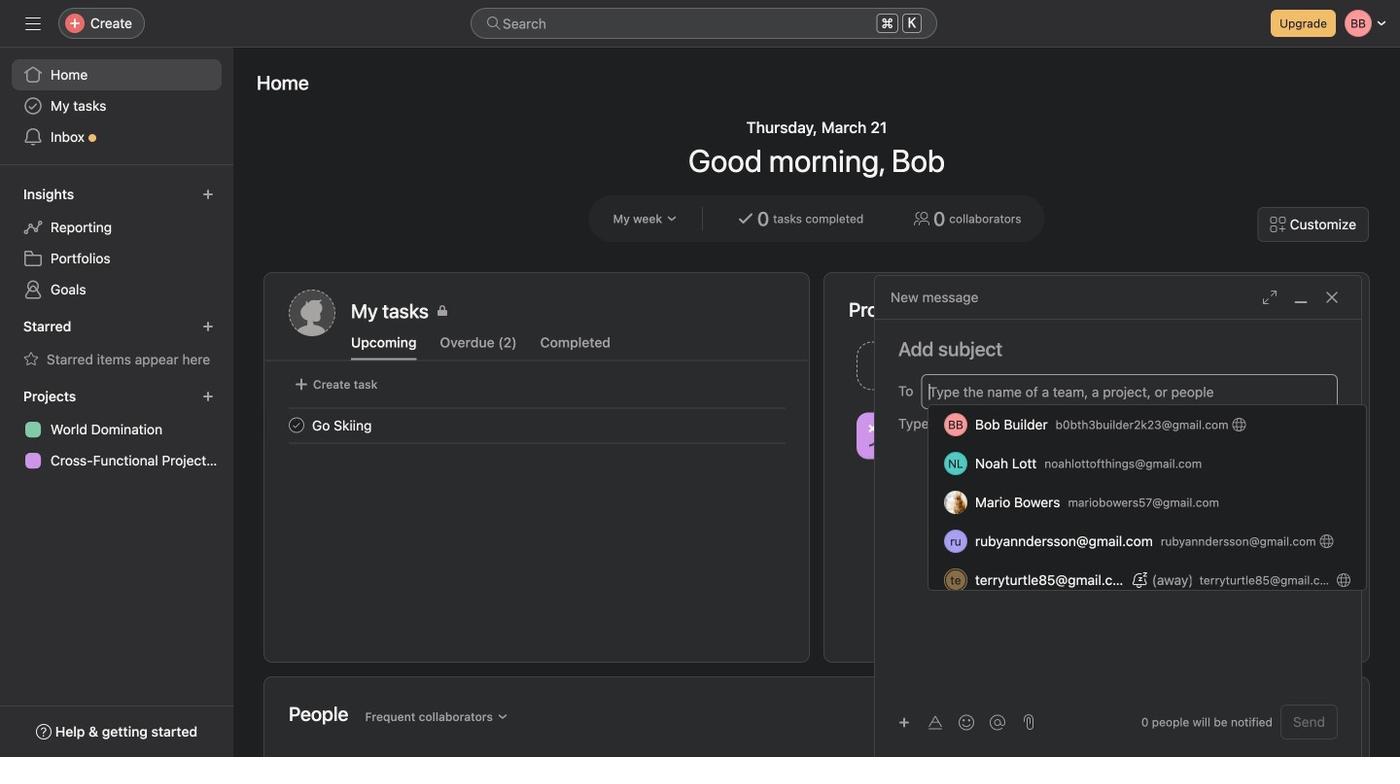 Task type: locate. For each thing, give the bounding box(es) containing it.
expand popout to full screen image
[[1262, 290, 1278, 305]]

toolbar
[[891, 708, 1015, 737]]

rocket image
[[1117, 354, 1140, 378]]

list item
[[849, 336, 1097, 396], [265, 408, 809, 443]]

minimize image
[[1293, 290, 1309, 305]]

new project or portfolio image
[[202, 391, 214, 403]]

0 vertical spatial list item
[[849, 336, 1097, 396]]

None field
[[471, 8, 937, 39]]

add profile photo image
[[289, 290, 335, 336]]

mark complete image
[[285, 414, 308, 437]]

line_and_symbols image
[[868, 424, 892, 448]]

dialog
[[875, 276, 1361, 757]]

0 horizontal spatial list item
[[265, 408, 809, 443]]

Add subject text field
[[875, 335, 1361, 363]]

list box
[[929, 405, 1366, 590]]



Task type: vqa. For each thing, say whether or not it's contained in the screenshot.
Insights element
yes



Task type: describe. For each thing, give the bounding box(es) containing it.
insights element
[[0, 177, 233, 309]]

hide sidebar image
[[25, 16, 41, 31]]

Type the name of a team, a project, or people text field
[[929, 380, 1327, 404]]

projects element
[[0, 379, 233, 480]]

Mark complete checkbox
[[285, 414, 308, 437]]

at mention image
[[990, 715, 1005, 731]]

new insights image
[[202, 189, 214, 200]]

starred element
[[0, 309, 233, 379]]

1 horizontal spatial list item
[[849, 336, 1097, 396]]

insert an object image
[[898, 717, 910, 729]]

global element
[[0, 48, 233, 164]]

1 vertical spatial list item
[[265, 408, 809, 443]]

add items to starred image
[[202, 321, 214, 333]]

close image
[[1324, 290, 1340, 305]]

Search tasks, projects, and more text field
[[471, 8, 937, 39]]



